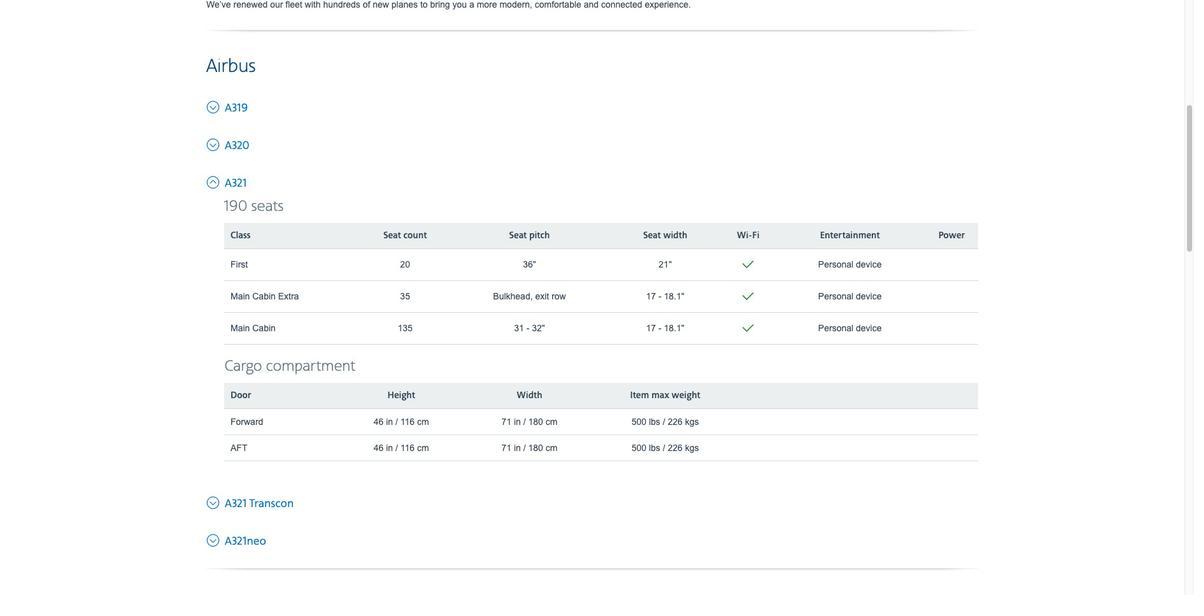 Task type: vqa. For each thing, say whether or not it's contained in the screenshot.


Task type: locate. For each thing, give the bounding box(es) containing it.
0 vertical spatial device
[[856, 259, 882, 270]]

1 vertical spatial large image
[[206, 172, 222, 190]]

46 in / 116 cm for forward
[[374, 417, 429, 427]]

seat left width
[[643, 230, 661, 241]]

check image
[[741, 255, 756, 274], [741, 287, 756, 306], [741, 319, 756, 338]]

2 500 lbs / 226 kgs from the top
[[632, 443, 699, 453]]

check image for row
[[741, 287, 756, 306]]

2 main from the top
[[231, 323, 250, 333]]

0 vertical spatial 17 - 18.1"
[[646, 291, 685, 302]]

0 vertical spatial 18.1"
[[664, 291, 685, 302]]

device
[[856, 259, 882, 270], [856, 291, 882, 302], [856, 323, 882, 333]]

- for row
[[659, 291, 662, 302]]

1 vertical spatial a321
[[225, 497, 247, 511]]

500 for aft
[[632, 443, 647, 453]]

main cabin
[[231, 323, 276, 333]]

71 for forward
[[502, 417, 512, 427]]

17 - 18.1" for 31 - 32"
[[646, 323, 685, 333]]

1 vertical spatial 71
[[502, 443, 512, 453]]

cabin
[[252, 291, 276, 302], [252, 323, 276, 333]]

0 vertical spatial 500 lbs / 226 kgs
[[632, 417, 699, 427]]

0 vertical spatial 71 in / 180 cm
[[502, 417, 558, 427]]

2 226 from the top
[[668, 443, 683, 453]]

31
[[514, 323, 524, 333]]

/
[[396, 417, 398, 427], [524, 417, 526, 427], [663, 417, 666, 427], [396, 443, 398, 453], [524, 443, 526, 453], [663, 443, 666, 453]]

1 horizontal spatial seat
[[509, 230, 527, 241]]

0 vertical spatial 116
[[401, 417, 415, 427]]

2 lbs from the top
[[649, 443, 661, 453]]

large image down a320 link
[[206, 172, 222, 190]]

20
[[400, 259, 410, 270]]

1 main from the top
[[231, 291, 250, 302]]

17 - 18.1" for bulkhead, exit row
[[646, 291, 685, 302]]

device for row
[[856, 291, 882, 302]]

compartment
[[266, 357, 356, 376]]

cabin for main cabin
[[252, 323, 276, 333]]

71 in / 180 cm for forward
[[502, 417, 558, 427]]

180 for forward
[[529, 417, 543, 427]]

17 - 18.1"
[[646, 291, 685, 302], [646, 323, 685, 333]]

seat
[[384, 230, 401, 241], [509, 230, 527, 241], [643, 230, 661, 241]]

personal device
[[819, 259, 882, 270], [819, 291, 882, 302], [819, 323, 882, 333]]

cm
[[417, 417, 429, 427], [546, 417, 558, 427], [417, 443, 429, 453], [546, 443, 558, 453]]

main for main cabin
[[231, 323, 250, 333]]

large image inside a320 link
[[206, 135, 222, 152]]

0 vertical spatial lbs
[[649, 417, 661, 427]]

2 kgs from the top
[[685, 443, 699, 453]]

1 lbs from the top
[[649, 417, 661, 427]]

17 for 32"
[[646, 323, 656, 333]]

116 for aft
[[401, 443, 415, 453]]

1 vertical spatial 180
[[529, 443, 543, 453]]

500 for forward
[[632, 417, 647, 427]]

a319
[[225, 101, 248, 115]]

1 18.1" from the top
[[664, 291, 685, 302]]

35
[[400, 291, 410, 302]]

2 46 from the top
[[374, 443, 384, 453]]

personal for row
[[819, 291, 854, 302]]

2 a321 from the top
[[225, 497, 247, 511]]

1 large image from the top
[[206, 135, 222, 152]]

bulkhead,
[[493, 291, 533, 302]]

500 lbs / 226 kgs
[[632, 417, 699, 427], [632, 443, 699, 453]]

1 46 from the top
[[374, 417, 384, 427]]

1 46 in / 116 cm from the top
[[374, 417, 429, 427]]

1 116 from the top
[[401, 417, 415, 427]]

personal
[[819, 259, 854, 270], [819, 291, 854, 302], [819, 323, 854, 333]]

2 71 in / 180 cm from the top
[[502, 443, 558, 453]]

2 personal device from the top
[[819, 291, 882, 302]]

190
[[224, 197, 248, 216]]

1 vertical spatial 500
[[632, 443, 647, 453]]

2 180 from the top
[[529, 443, 543, 453]]

46 for aft
[[374, 443, 384, 453]]

2 cabin from the top
[[252, 323, 276, 333]]

71
[[502, 417, 512, 427], [502, 443, 512, 453]]

main up cargo
[[231, 323, 250, 333]]

0 vertical spatial cabin
[[252, 291, 276, 302]]

1 vertical spatial 71 in / 180 cm
[[502, 443, 558, 453]]

1 vertical spatial 18.1"
[[664, 323, 685, 333]]

main
[[231, 291, 250, 302], [231, 323, 250, 333]]

1 kgs from the top
[[685, 417, 699, 427]]

large image for a320
[[206, 135, 222, 152]]

46 for forward
[[374, 417, 384, 427]]

2 vertical spatial device
[[856, 323, 882, 333]]

1 vertical spatial check image
[[741, 287, 756, 306]]

1 vertical spatial device
[[856, 291, 882, 302]]

2 17 - 18.1" from the top
[[646, 323, 685, 333]]

1 vertical spatial 116
[[401, 443, 415, 453]]

1 vertical spatial kgs
[[685, 443, 699, 453]]

expand image
[[206, 531, 222, 548]]

seat for seat pitch
[[509, 230, 527, 241]]

2 500 from the top
[[632, 443, 647, 453]]

0 vertical spatial 226
[[668, 417, 683, 427]]

1 500 lbs / 226 kgs from the top
[[632, 417, 699, 427]]

-
[[659, 291, 662, 302], [527, 323, 530, 333], [659, 323, 662, 333]]

0 vertical spatial 500
[[632, 417, 647, 427]]

3 check image from the top
[[741, 319, 756, 338]]

2 seat from the left
[[509, 230, 527, 241]]

forward
[[231, 417, 263, 427]]

a321 for a321 transcon
[[225, 497, 247, 511]]

0 vertical spatial personal
[[819, 259, 854, 270]]

pitch
[[530, 230, 550, 241]]

71 in / 180 cm
[[502, 417, 558, 427], [502, 443, 558, 453]]

1 vertical spatial lbs
[[649, 443, 661, 453]]

18.1"
[[664, 291, 685, 302], [664, 323, 685, 333]]

3 seat from the left
[[643, 230, 661, 241]]

seat left the count
[[384, 230, 401, 241]]

lbs for forward
[[649, 417, 661, 427]]

0 vertical spatial 180
[[529, 417, 543, 427]]

a321 link
[[206, 172, 247, 191]]

0 vertical spatial a321
[[225, 176, 247, 190]]

1 vertical spatial 17 - 18.1"
[[646, 323, 685, 333]]

1 vertical spatial 226
[[668, 443, 683, 453]]

device for 32"
[[856, 323, 882, 333]]

large image
[[206, 135, 222, 152], [206, 172, 222, 190]]

seat left pitch
[[509, 230, 527, 241]]

0 vertical spatial kgs
[[685, 417, 699, 427]]

1 vertical spatial personal device
[[819, 291, 882, 302]]

seat width
[[643, 230, 688, 241]]

17
[[646, 291, 656, 302], [646, 323, 656, 333]]

0 horizontal spatial seat
[[384, 230, 401, 241]]

- for 32"
[[659, 323, 662, 333]]

2 vertical spatial personal device
[[819, 323, 882, 333]]

3 personal from the top
[[819, 323, 854, 333]]

2 vertical spatial check image
[[741, 319, 756, 338]]

2 device from the top
[[856, 291, 882, 302]]

0 vertical spatial check image
[[741, 255, 756, 274]]

2 personal from the top
[[819, 291, 854, 302]]

seat count
[[384, 230, 427, 241]]

0 vertical spatial 17
[[646, 291, 656, 302]]

2 check image from the top
[[741, 287, 756, 306]]

0 vertical spatial 46
[[374, 417, 384, 427]]

1 226 from the top
[[668, 417, 683, 427]]

3 device from the top
[[856, 323, 882, 333]]

cabin down the main cabin extra
[[252, 323, 276, 333]]

0 vertical spatial large image
[[206, 135, 222, 152]]

a321
[[225, 176, 247, 190], [225, 497, 247, 511]]

0 vertical spatial main
[[231, 291, 250, 302]]

kgs
[[685, 417, 699, 427], [685, 443, 699, 453]]

seat for seat width
[[643, 230, 661, 241]]

bulkhead, exit row
[[493, 291, 566, 302]]

1 vertical spatial personal
[[819, 291, 854, 302]]

1 seat from the left
[[384, 230, 401, 241]]

1 cabin from the top
[[252, 291, 276, 302]]

2 116 from the top
[[401, 443, 415, 453]]

0 vertical spatial 46 in / 116 cm
[[374, 417, 429, 427]]

main down the first
[[231, 291, 250, 302]]

3 personal device from the top
[[819, 323, 882, 333]]

226 for forward
[[668, 417, 683, 427]]

71 in / 180 cm for aft
[[502, 443, 558, 453]]

cabin left extra
[[252, 291, 276, 302]]

1 180 from the top
[[529, 417, 543, 427]]

116
[[401, 417, 415, 427], [401, 443, 415, 453]]

116 for forward
[[401, 417, 415, 427]]

1 a321 from the top
[[225, 176, 247, 190]]

height
[[388, 390, 415, 401]]

2 17 from the top
[[646, 323, 656, 333]]

a321 transcon link
[[206, 493, 294, 511]]

seat for seat count
[[384, 230, 401, 241]]

lbs
[[649, 417, 661, 427], [649, 443, 661, 453]]

large image inside a321 link
[[206, 172, 222, 190]]

135
[[398, 323, 413, 333]]

personal device for row
[[819, 291, 882, 302]]

2 horizontal spatial seat
[[643, 230, 661, 241]]

item max weight
[[630, 390, 701, 401]]

1 vertical spatial cabin
[[252, 323, 276, 333]]

door
[[231, 390, 251, 401]]

500
[[632, 417, 647, 427], [632, 443, 647, 453]]

in
[[386, 417, 393, 427], [514, 417, 521, 427], [386, 443, 393, 453], [514, 443, 521, 453]]

2 18.1" from the top
[[664, 323, 685, 333]]

2 46 in / 116 cm from the top
[[374, 443, 429, 453]]

1 vertical spatial 500 lbs / 226 kgs
[[632, 443, 699, 453]]

a321neo
[[225, 534, 266, 548]]

1 vertical spatial 46
[[374, 443, 384, 453]]

expand image
[[206, 493, 222, 510]]

1 vertical spatial 46 in / 116 cm
[[374, 443, 429, 453]]

max
[[652, 390, 670, 401]]

large image left a320
[[206, 135, 222, 152]]

190 seats
[[224, 197, 284, 216]]

46
[[374, 417, 384, 427], [374, 443, 384, 453]]

a321 for a321
[[225, 176, 247, 190]]

power
[[939, 230, 966, 241]]

1 500 from the top
[[632, 417, 647, 427]]

seat pitch
[[509, 230, 550, 241]]

180
[[529, 417, 543, 427], [529, 443, 543, 453]]

46 in / 116 cm
[[374, 417, 429, 427], [374, 443, 429, 453]]

1 71 in / 180 cm from the top
[[502, 417, 558, 427]]

500 lbs / 226 kgs for forward
[[632, 417, 699, 427]]

71 for aft
[[502, 443, 512, 453]]

1 vertical spatial 17
[[646, 323, 656, 333]]

a321 right expand image
[[225, 497, 247, 511]]

1 vertical spatial main
[[231, 323, 250, 333]]

a321 transcon
[[225, 497, 294, 511]]

1 17 from the top
[[646, 291, 656, 302]]

0 vertical spatial 71
[[502, 417, 512, 427]]

1 17 - 18.1" from the top
[[646, 291, 685, 302]]

2 71 from the top
[[502, 443, 512, 453]]

226
[[668, 417, 683, 427], [668, 443, 683, 453]]

a321 up 190
[[225, 176, 247, 190]]

large image
[[206, 97, 222, 115]]

32"
[[532, 323, 545, 333]]

main for main cabin extra
[[231, 291, 250, 302]]

2 vertical spatial personal
[[819, 323, 854, 333]]

1 71 from the top
[[502, 417, 512, 427]]

0 vertical spatial personal device
[[819, 259, 882, 270]]

2 large image from the top
[[206, 172, 222, 190]]



Task type: describe. For each thing, give the bounding box(es) containing it.
personal device for 32"
[[819, 323, 882, 333]]

seats
[[251, 197, 284, 216]]

first
[[231, 259, 248, 270]]

17 for row
[[646, 291, 656, 302]]

18.1" for bulkhead, exit row
[[664, 291, 685, 302]]

width
[[517, 390, 543, 401]]

kgs for forward
[[685, 417, 699, 427]]

a319 link
[[206, 97, 248, 116]]

aft
[[231, 443, 248, 453]]

personal for 32"
[[819, 323, 854, 333]]

class
[[231, 230, 251, 241]]

lbs for aft
[[649, 443, 661, 453]]

21"
[[659, 259, 672, 270]]

entertainment
[[820, 230, 880, 241]]

wi-
[[737, 230, 753, 241]]

fi
[[753, 230, 760, 241]]

1 check image from the top
[[741, 255, 756, 274]]

main cabin extra
[[231, 291, 299, 302]]

500 lbs / 226 kgs for aft
[[632, 443, 699, 453]]

46 in / 116 cm for aft
[[374, 443, 429, 453]]

180 for aft
[[529, 443, 543, 453]]

check image for 32"
[[741, 319, 756, 338]]

kgs for aft
[[685, 443, 699, 453]]

exit
[[536, 291, 549, 302]]

36"
[[523, 259, 536, 270]]

item
[[630, 390, 649, 401]]

extra
[[278, 291, 299, 302]]

count
[[404, 230, 427, 241]]

cabin for main cabin extra
[[252, 291, 276, 302]]

a321neo link
[[206, 531, 266, 549]]

18.1" for 31 - 32"
[[664, 323, 685, 333]]

airbus
[[206, 55, 256, 78]]

1 personal device from the top
[[819, 259, 882, 270]]

weight
[[672, 390, 701, 401]]

transcon
[[250, 497, 294, 511]]

width
[[664, 230, 688, 241]]

a320
[[225, 139, 250, 153]]

1 personal from the top
[[819, 259, 854, 270]]

226 for aft
[[668, 443, 683, 453]]

31 - 32"
[[514, 323, 545, 333]]

a320 link
[[206, 135, 250, 153]]

wi-fi
[[737, 230, 760, 241]]

large image for a321
[[206, 172, 222, 190]]

1 device from the top
[[856, 259, 882, 270]]

row
[[552, 291, 566, 302]]

cargo
[[224, 357, 262, 376]]

cargo compartment
[[224, 357, 356, 376]]



